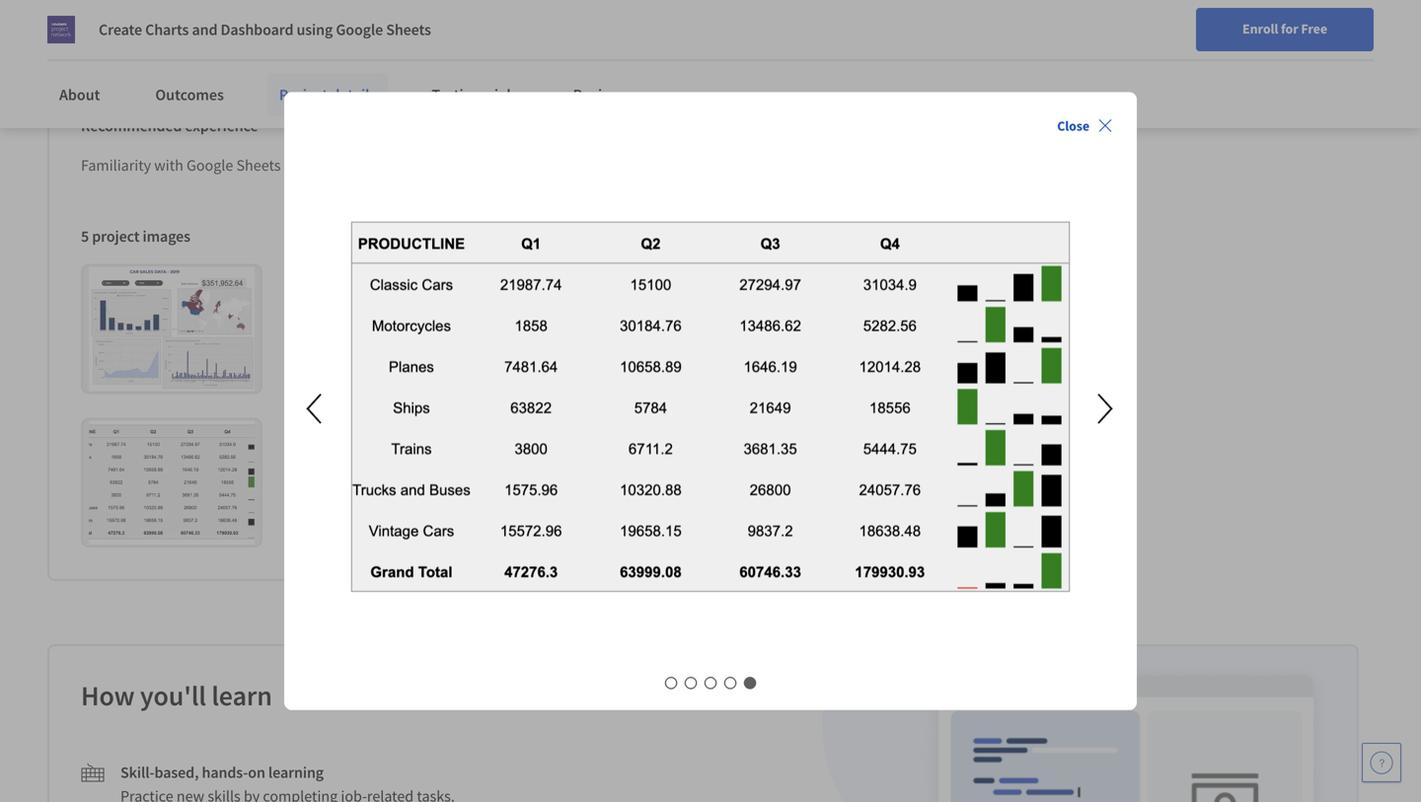Task type: vqa. For each thing, say whether or not it's contained in the screenshot.
Free
yes



Task type: describe. For each thing, give the bounding box(es) containing it.
1 horizontal spatial project
[[1105, 0, 1153, 20]]

on
[[248, 763, 265, 783]]

testimonials link
[[420, 73, 530, 116]]

1 vertical spatial google
[[187, 155, 233, 175]]

for universities
[[292, 10, 394, 30]]

recommended experience
[[81, 116, 258, 136]]

reviews
[[573, 85, 629, 105]]

for individuals
[[32, 10, 132, 30]]

for for universities
[[292, 10, 314, 30]]

how you'll learn
[[81, 679, 272, 714]]

for
[[1281, 20, 1299, 38]]

outcomes
[[155, 85, 224, 105]]

• for • building dashboard part 3 - slicers
[[97, 45, 102, 65]]

dashboard for 3
[[168, 45, 240, 65]]

network
[[1156, 0, 1214, 20]]

5
[[81, 227, 89, 246]]

outcomes link
[[144, 73, 236, 116]]

but
[[465, 155, 488, 175]]

images
[[143, 227, 191, 246]]

banner navigation
[[16, 0, 555, 54]]

details
[[331, 85, 377, 105]]

about link
[[47, 73, 112, 116]]

recommended
[[81, 116, 182, 136]]

english button
[[1065, 39, 1184, 104]]

excel
[[365, 155, 399, 175]]

testimonials
[[432, 85, 518, 105]]

not
[[491, 155, 513, 175]]

0 horizontal spatial sheets
[[236, 155, 281, 175]]

helpful
[[416, 155, 462, 175]]

is
[[402, 155, 412, 175]]

1 horizontal spatial charts
[[360, 13, 403, 33]]

part for 2
[[243, 13, 270, 33]]

based,
[[154, 763, 199, 783]]

with
[[154, 155, 183, 175]]

coursera
[[1042, 0, 1102, 20]]

building for building dashboard part 2 - advanced charts
[[110, 13, 165, 33]]

- for 2
[[285, 13, 289, 33]]

project details
[[279, 85, 377, 105]]

how
[[81, 679, 135, 714]]

you'll
[[140, 679, 206, 714]]

help center image
[[1370, 751, 1394, 775]]

microsoft
[[301, 155, 362, 175]]

enroll
[[1243, 20, 1279, 38]]

close dialog
[[284, 92, 1422, 711]]

create
[[99, 20, 142, 39]]

project
[[92, 227, 140, 246]]

for businesses
[[163, 10, 261, 30]]



Task type: locate. For each thing, give the bounding box(es) containing it.
part left 2
[[243, 13, 270, 33]]

for for individuals
[[32, 10, 53, 30]]

sheets right advanced
[[386, 20, 431, 39]]

• down create
[[97, 45, 102, 65]]

for for businesses
[[163, 10, 185, 30]]

go to previous image image
[[293, 386, 339, 433], [306, 394, 322, 424]]

0 vertical spatial -
[[285, 13, 289, 33]]

charts left and
[[145, 20, 189, 39]]

1 vertical spatial sheets
[[236, 155, 281, 175]]

• right coursera project network 'image'
[[97, 13, 102, 33]]

2 • from the top
[[97, 45, 102, 65]]

click to expand item image
[[89, 267, 255, 391], [294, 267, 460, 391], [499, 267, 665, 391], [704, 267, 870, 391], [89, 421, 255, 545]]

coursera project network
[[1042, 0, 1214, 20]]

or
[[284, 155, 298, 175]]

sheets left or
[[236, 155, 281, 175]]

0 horizontal spatial charts
[[145, 20, 189, 39]]

part
[[243, 13, 270, 33], [243, 45, 270, 65]]

• building dashboard part 2 - advanced charts
[[97, 13, 403, 33]]

dashboard down and
[[168, 45, 240, 65]]

individuals
[[56, 10, 132, 30]]

2 for from the left
[[163, 10, 185, 30]]

• building dashboard part 3 - slicers
[[97, 45, 336, 65]]

dashboard for 2
[[168, 13, 240, 33]]

businesses
[[188, 10, 261, 30]]

None search field
[[281, 52, 607, 91]]

reviews link
[[561, 73, 641, 116]]

and
[[192, 20, 218, 39]]

experience
[[185, 116, 258, 136]]

dashboard
[[168, 13, 240, 33], [221, 20, 294, 39], [168, 45, 240, 65]]

project details link
[[267, 73, 388, 116]]

part left 3
[[243, 45, 270, 65]]

close button
[[1050, 108, 1122, 143]]

- right 2
[[285, 13, 289, 33]]

0 vertical spatial google
[[336, 20, 383, 39]]

0 vertical spatial •
[[97, 13, 102, 33]]

project left 'network'
[[1105, 0, 1153, 20]]

for right 2
[[292, 10, 314, 30]]

1 vertical spatial project
[[279, 85, 328, 105]]

•
[[97, 13, 102, 33], [97, 45, 102, 65]]

coursera project network link
[[1042, 0, 1214, 22]]

charts
[[360, 13, 403, 33], [145, 20, 189, 39]]

building
[[110, 13, 165, 33], [110, 45, 165, 65]]

3 for from the left
[[292, 10, 314, 30]]

1 - from the top
[[285, 13, 289, 33]]

2 - from the top
[[285, 45, 289, 65]]

about
[[59, 85, 100, 105]]

go to next image image
[[1083, 386, 1128, 433]]

- right 3
[[285, 45, 289, 65]]

sheets
[[386, 20, 431, 39], [236, 155, 281, 175]]

-
[[285, 13, 289, 33], [285, 45, 289, 65]]

google right using
[[336, 20, 383, 39]]

1 horizontal spatial sheets
[[386, 20, 431, 39]]

1 • from the top
[[97, 13, 102, 33]]

• for • building dashboard part 2 - advanced charts
[[97, 13, 102, 33]]

0 vertical spatial sheets
[[386, 20, 431, 39]]

dashboard up 3
[[221, 20, 294, 39]]

universities
[[317, 10, 394, 30]]

building left and
[[110, 13, 165, 33]]

for left and
[[163, 10, 185, 30]]

advanced
[[293, 13, 357, 33]]

english
[[1101, 62, 1149, 81]]

slicers
[[293, 45, 336, 65]]

for link
[[418, 0, 548, 39]]

google
[[336, 20, 383, 39], [187, 155, 233, 175]]

required.
[[516, 155, 577, 175]]

slides element
[[340, 673, 1082, 693]]

charts right advanced
[[360, 13, 403, 33]]

enroll for free
[[1243, 20, 1328, 38]]

1 part from the top
[[243, 13, 270, 33]]

2 building from the top
[[110, 45, 165, 65]]

for right universities
[[426, 10, 448, 30]]

2
[[273, 13, 281, 33]]

1 vertical spatial building
[[110, 45, 165, 65]]

part for 3
[[243, 45, 270, 65]]

coursera image
[[24, 56, 149, 87]]

building for building dashboard part 3 - slicers
[[110, 45, 165, 65]]

skill-
[[120, 763, 155, 783]]

0 horizontal spatial project
[[279, 85, 328, 105]]

0 vertical spatial part
[[243, 13, 270, 33]]

- for 3
[[285, 45, 289, 65]]

learn
[[212, 679, 272, 714]]

familiarity with google sheets or microsoft excel is helpful but not required.
[[81, 155, 577, 175]]

learning
[[268, 763, 324, 783]]

project down slicers
[[279, 85, 328, 105]]

free
[[1302, 20, 1328, 38]]

for
[[32, 10, 53, 30], [163, 10, 185, 30], [292, 10, 314, 30], [426, 10, 448, 30]]

for left the 'individuals'
[[32, 10, 53, 30]]

4 for from the left
[[426, 10, 448, 30]]

coursera project network image
[[47, 16, 75, 43]]

1 vertical spatial -
[[285, 45, 289, 65]]

close
[[1058, 117, 1090, 135]]

0 vertical spatial building
[[110, 13, 165, 33]]

enroll for free button
[[1197, 8, 1374, 51]]

5 project images
[[81, 227, 191, 246]]

1 building from the top
[[110, 13, 165, 33]]

1 vertical spatial •
[[97, 45, 102, 65]]

0 vertical spatial project
[[1105, 0, 1153, 20]]

hands-
[[202, 763, 248, 783]]

1 for from the left
[[32, 10, 53, 30]]

1 vertical spatial part
[[243, 45, 270, 65]]

dashboard up • building dashboard part 3 - slicers
[[168, 13, 240, 33]]

1 horizontal spatial google
[[336, 20, 383, 39]]

familiarity
[[81, 155, 151, 175]]

building down create
[[110, 45, 165, 65]]

create charts and dashboard using google sheets
[[99, 20, 431, 39]]

skill-based, hands-on learning
[[120, 763, 324, 783]]

project
[[1105, 0, 1153, 20], [279, 85, 328, 105]]

0 horizontal spatial google
[[187, 155, 233, 175]]

2 part from the top
[[243, 45, 270, 65]]

3
[[273, 45, 281, 65]]

google right "with"
[[187, 155, 233, 175]]

using
[[297, 20, 333, 39]]



